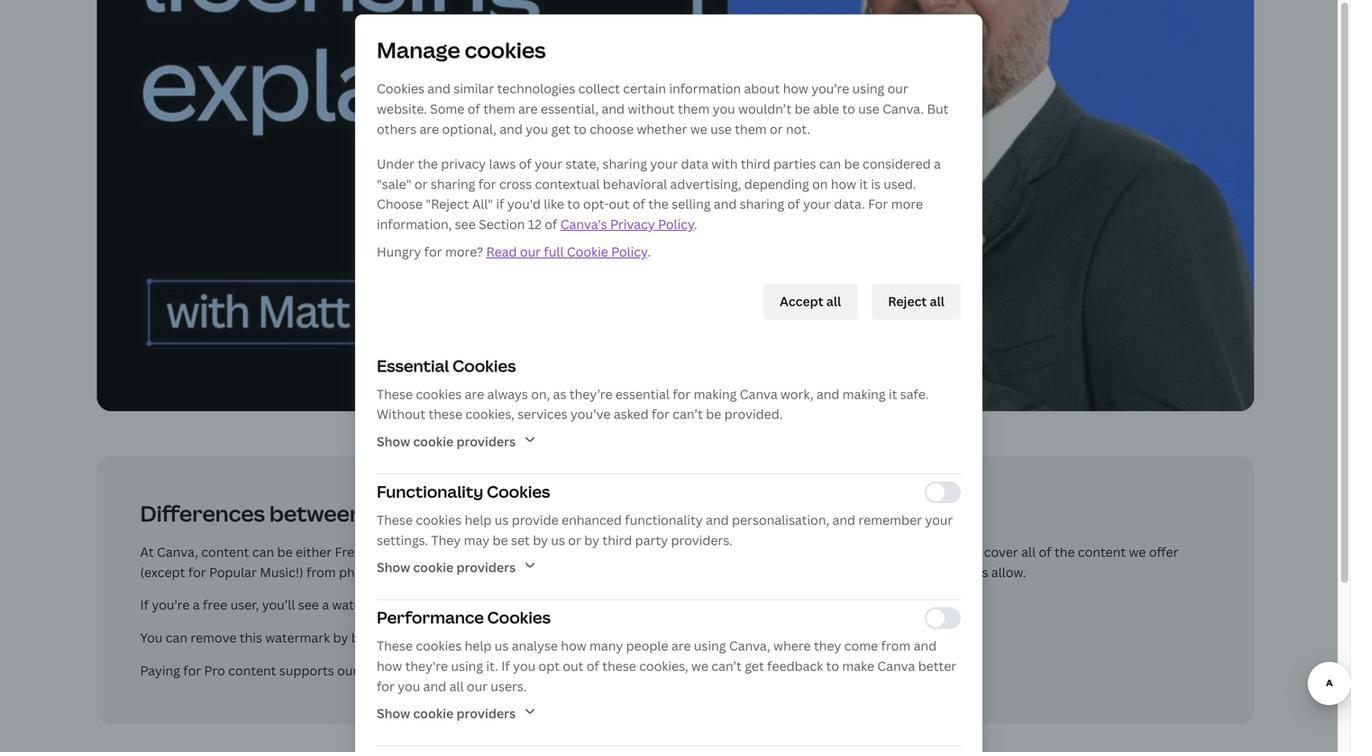 Task type: locate. For each thing, give the bounding box(es) containing it.
them down information
[[678, 100, 710, 117]]

cookies up website.
[[377, 80, 425, 97]]

1 vertical spatial these
[[902, 563, 936, 581]]

see inside under the privacy laws of your state, sharing your data with third parties can be considered a "sale" or sharing for cross contextual behavioral advertising, depending on how it is used. choose "reject all" if you'd like to opt-out of the selling and sharing of your data. for more information, see section 12 of
[[455, 216, 476, 233]]

from right the come
[[882, 637, 911, 654]]

using
[[853, 80, 885, 97], [694, 637, 726, 654], [451, 657, 483, 674]]

0 vertical spatial .
[[694, 216, 698, 233]]

these up without
[[377, 385, 413, 402]]

that
[[580, 629, 605, 646]]

0 horizontal spatial pro.
[[381, 543, 405, 560]]

cookies inside cookies and similar technologies collect certain information about how you're using our website. some of them are essential, and without them you wouldn't be able to use canva. but others are optional, and you get to choose whether we use them or not.
[[377, 80, 425, 97]]

1 vertical spatial see
[[298, 596, 319, 613]]

to inside the these cookies help us analyse how many people are using canva, where they come from and how they're using it. if you opt out of these cookies, we can't get feedback to make canva better for you and all our users.
[[827, 657, 840, 674]]

information,
[[377, 216, 452, 233]]

(except
[[140, 563, 185, 581]]

1 horizontal spatial .
[[694, 216, 698, 233]]

if
[[140, 596, 149, 613], [502, 657, 510, 674]]

policy
[[658, 216, 694, 233], [612, 243, 648, 260]]

or up photos,
[[365, 543, 378, 560]]

1 horizontal spatial get
[[745, 657, 764, 674]]

always
[[487, 385, 528, 402]]

help inside the these cookies help us provide enhanced functionality and personalisation, and remember your settings. they may be set by us or by third party providers.
[[465, 511, 492, 528]]

cookies inside essential cookies these cookies are always on, as they're essential for making canva work, and making it safe. without these cookies, services you've asked for can't be provided.
[[416, 385, 462, 402]]

cookies down essential
[[416, 385, 462, 402]]

1 help from the top
[[465, 511, 492, 528]]

it.
[[486, 657, 499, 674]]

content left the offer
[[1078, 543, 1126, 560]]

third down enhanced
[[603, 531, 632, 548]]

our left full
[[520, 243, 541, 260]]

how up data.
[[831, 175, 857, 192]]

0 vertical spatial it
[[860, 175, 868, 192]]

can't down the off
[[712, 657, 742, 674]]

all inside at canva, content can be either free or pro. you can use free content at no cost – as the name suggests! our free and pro content licenses cover all of the content we offer (except for popular music!) from photos, icons and illustrations, to videos, audio, fonts and templates. below, we explain what these licences allow.
[[1022, 543, 1036, 560]]

the right cover on the bottom right of page
[[1055, 543, 1075, 560]]

2 horizontal spatial sharing
[[740, 195, 785, 213]]

free up photos,
[[335, 543, 362, 560]]

1 horizontal spatial see
[[455, 216, 476, 233]]

see
[[455, 216, 476, 233], [298, 596, 319, 613]]

1 vertical spatial can't
[[712, 657, 742, 674]]

as right on,
[[553, 385, 567, 402]]

canva right the come
[[880, 629, 917, 646]]

of down many
[[587, 657, 600, 674]]

your up licenses
[[926, 511, 953, 528]]

you inside at canva, content can be either free or pro. you can use free content at no cost – as the name suggests! our free and pro content licenses cover all of the content we offer (except for popular music!) from photos, icons and illustrations, to videos, audio, fonts and templates. below, we explain what these licences allow.
[[408, 543, 430, 560]]

on inside under the privacy laws of your state, sharing your data with third parties can be considered a "sale" or sharing for cross contextual behavioral advertising, depending on how it is used. choose "reject all" if you'd like to opt-out of the selling and sharing of your data. for more information, see section 12 of
[[813, 175, 828, 192]]

0 horizontal spatial third
[[603, 531, 632, 548]]

used.
[[884, 175, 917, 192]]

0 vertical spatial cookies,
[[466, 405, 515, 423]]

you up icons
[[408, 543, 430, 560]]

these up settings.
[[377, 511, 413, 528]]

them down 'similar'
[[484, 100, 515, 117]]

all left creators.
[[450, 677, 464, 695]]

1 vertical spatial it
[[889, 385, 898, 402]]

content
[[201, 543, 249, 560], [513, 543, 561, 560], [1078, 543, 1126, 560], [515, 629, 563, 646], [228, 662, 276, 679], [421, 662, 469, 679]]

on,
[[531, 385, 550, 402]]

or right "sale"
[[415, 175, 428, 192]]

you can remove this watermark by buying a license to use the content in that design for a one-off fee, or by subscribing to canva pro.
[[140, 629, 944, 646]]

provide
[[512, 511, 559, 528]]

2 vertical spatial us
[[495, 637, 509, 654]]

section
[[479, 216, 525, 233]]

0 horizontal spatial these
[[429, 405, 463, 423]]

1 horizontal spatial out
[[609, 195, 630, 213]]

without
[[377, 405, 426, 423]]

in
[[566, 629, 577, 646]]

cookies, down "people"
[[640, 657, 689, 674]]

help
[[465, 511, 492, 528], [465, 637, 492, 654]]

free
[[203, 596, 228, 613]]

2 these from the top
[[377, 511, 413, 528]]

by down enhanced
[[585, 531, 600, 548]]

1 horizontal spatial all
[[1022, 543, 1036, 560]]

1 horizontal spatial if
[[502, 657, 510, 674]]

to down they
[[827, 657, 840, 674]]

1 horizontal spatial it
[[889, 385, 898, 402]]

to down essential,
[[574, 120, 587, 138]]

functionality cookies
[[377, 481, 550, 503]]

our down the it.
[[467, 677, 488, 695]]

pro up license
[[419, 596, 440, 613]]

these inside at canva, content can be either free or pro. you can use free content at no cost – as the name suggests! our free and pro content licenses cover all of the content we offer (except for popular music!) from photos, icons and illustrations, to videos, audio, fonts and templates. below, we explain what these licences allow.
[[902, 563, 936, 581]]

be up data.
[[845, 155, 860, 172]]

these inside essential cookies these cookies are always on, as they're essential for making canva work, and making it safe. without these cookies, services you've asked for can't be provided.
[[377, 385, 413, 402]]

0 horizontal spatial canva,
[[157, 543, 198, 560]]

be left provided.
[[706, 405, 722, 423]]

0 horizontal spatial get
[[552, 120, 571, 138]]

canva inside essential cookies these cookies are always on, as they're essential for making canva work, and making it safe. without these cookies, services you've asked for can't be provided.
[[740, 385, 778, 402]]

watermark up supports
[[265, 629, 330, 646]]

can
[[820, 155, 841, 172], [252, 543, 274, 560], [433, 543, 455, 560], [166, 629, 188, 646]]

of down behavioral
[[633, 195, 646, 213]]

1 horizontal spatial sharing
[[603, 155, 647, 172]]

use up with
[[711, 120, 732, 138]]

out
[[609, 195, 630, 213], [563, 657, 584, 674]]

for down essential
[[652, 405, 670, 423]]

use
[[859, 100, 880, 117], [711, 120, 732, 138], [458, 543, 480, 560], [467, 629, 489, 646]]

1 vertical spatial if
[[502, 657, 510, 674]]

1 vertical spatial you
[[140, 629, 163, 646]]

how right the about
[[783, 80, 809, 97]]

1 vertical spatial these
[[377, 511, 413, 528]]

essential
[[616, 385, 670, 402]]

cookies, inside the these cookies help us analyse how many people are using canva, where they come from and how they're using it. if you opt out of these cookies, we can't get feedback to make canva better for you and all our users.
[[640, 657, 689, 674]]

0 horizontal spatial .
[[648, 243, 651, 260]]

0 vertical spatial you're
[[812, 80, 850, 97]]

using left the it.
[[451, 657, 483, 674]]

0 horizontal spatial it
[[860, 175, 868, 192]]

pro. up icons
[[381, 543, 405, 560]]

and down name
[[666, 563, 689, 581]]

on
[[813, 175, 828, 192], [400, 596, 416, 613]]

providers.
[[671, 531, 733, 548]]

or inside at canva, content can be either free or pro. you can use free content at no cost – as the name suggests! our free and pro content licenses cover all of the content we offer (except for popular music!) from photos, icons and illustrations, to videos, audio, fonts and templates. below, we explain what these licences allow.
[[365, 543, 378, 560]]

you'll
[[262, 596, 295, 613]]

essential cookies these cookies are always on, as they're essential for making canva work, and making it safe. without these cookies, services you've asked for can't be provided.
[[377, 355, 929, 423]]

these inside the these cookies help us provide enhanced functionality and personalisation, and remember your settings. they may be set by us or by third party providers.
[[377, 511, 413, 528]]

are down technologies in the top left of the page
[[519, 100, 538, 117]]

we down one-
[[692, 657, 709, 674]]

of down depending
[[788, 195, 800, 213]]

them down wouldn't
[[735, 120, 767, 138]]

you
[[713, 100, 736, 117], [526, 120, 548, 138], [513, 657, 536, 674], [398, 677, 420, 695]]

we up data
[[691, 120, 708, 138]]

sharing
[[603, 155, 647, 172], [431, 175, 475, 192], [740, 195, 785, 213]]

1 horizontal spatial using
[[694, 637, 726, 654]]

your left data.
[[804, 195, 831, 213]]

a left free on the bottom left
[[193, 596, 200, 613]]

1 vertical spatial help
[[465, 637, 492, 654]]

third up depending
[[741, 155, 771, 172]]

if
[[496, 195, 505, 213]]

using up canva.
[[853, 80, 885, 97]]

to
[[843, 100, 856, 117], [574, 120, 587, 138], [567, 195, 580, 213], [528, 563, 541, 581], [451, 629, 464, 646], [864, 629, 877, 646], [827, 657, 840, 674]]

1 vertical spatial you're
[[152, 596, 190, 613]]

0 vertical spatial us
[[495, 511, 509, 528]]

wouldn't
[[739, 100, 792, 117]]

advertising,
[[670, 175, 742, 192]]

canva up provided.
[[740, 385, 778, 402]]

1 horizontal spatial can't
[[712, 657, 742, 674]]

these cookies help us provide enhanced functionality and personalisation, and remember your settings. they may be set by us or by third party providers.
[[377, 511, 953, 548]]

information
[[669, 80, 741, 97]]

see right you'll
[[298, 596, 319, 613]]

or down enhanced
[[568, 531, 582, 548]]

are
[[519, 100, 538, 117], [420, 120, 439, 138], [465, 385, 484, 402], [672, 637, 691, 654]]

help up may
[[465, 511, 492, 528]]

be inside cookies and similar technologies collect certain information about how you're using our website. some of them are essential, and without them you wouldn't be able to use canva. but others are optional, and you get to choose whether we use them or not.
[[795, 100, 810, 117]]

1 vertical spatial sharing
[[431, 175, 475, 192]]

0 vertical spatial on
[[813, 175, 828, 192]]

privacy
[[441, 155, 486, 172]]

how inside under the privacy laws of your state, sharing your data with third parties can be considered a "sale" or sharing for cross contextual behavioral advertising, depending on how it is used. choose "reject all" if you'd like to opt-out of the selling and sharing of your data. for more information, see section 12 of
[[831, 175, 857, 192]]

1 vertical spatial canva,
[[729, 637, 771, 654]]

and inside under the privacy laws of your state, sharing your data with third parties can be considered a "sale" or sharing for cross contextual behavioral advertising, depending on how it is used. choose "reject all" if you'd like to opt-out of the selling and sharing of your data. for more information, see section 12 of
[[714, 195, 737, 213]]

cookies and similar technologies collect certain information about how you're using our website. some of them are essential, and without them you wouldn't be able to use canva. but others are optional, and you get to choose whether we use them or not.
[[377, 80, 949, 138]]

for right design
[[651, 629, 669, 646]]

they
[[814, 637, 842, 654]]

pro
[[465, 498, 503, 528], [855, 543, 876, 560], [419, 596, 440, 613], [204, 662, 225, 679]]

2 horizontal spatial using
[[853, 80, 885, 97]]

essential
[[377, 355, 449, 377]]

and
[[428, 80, 451, 97], [602, 100, 625, 117], [500, 120, 523, 138], [714, 195, 737, 213], [817, 385, 840, 402], [420, 498, 461, 528], [706, 511, 729, 528], [833, 511, 856, 528], [829, 543, 852, 560], [424, 563, 447, 581], [666, 563, 689, 581], [914, 637, 937, 654], [423, 677, 447, 695]]

0 vertical spatial pro.
[[381, 543, 405, 560]]

pro inside at canva, content can be either free or pro. you can use free content at no cost – as the name suggests! our free and pro content licenses cover all of the content we offer (except for popular music!) from photos, icons and illustrations, to videos, audio, fonts and templates. below, we explain what these licences allow.
[[855, 543, 876, 560]]

cookies inside the these cookies help us analyse how many people are using canva, where they come from and how they're using it. if you opt out of these cookies, we can't get feedback to make canva better for you and all our users.
[[416, 637, 462, 654]]

1 vertical spatial policy
[[612, 243, 648, 260]]

2 vertical spatial canva
[[878, 657, 916, 674]]

0 vertical spatial canva
[[740, 385, 778, 402]]

at
[[140, 543, 154, 560]]

a
[[934, 155, 941, 172], [193, 596, 200, 613], [322, 596, 329, 613], [395, 629, 403, 646], [672, 629, 679, 646]]

help inside the these cookies help us analyse how many people are using canva, where they come from and how they're using it. if you opt out of these cookies, we can't get feedback to make canva better for you and all our users.
[[465, 637, 492, 654]]

name
[[677, 543, 711, 560]]

and right the work,
[[817, 385, 840, 402]]

videos,
[[544, 563, 588, 581]]

cookies for manage cookies
[[465, 35, 546, 64]]

parties
[[774, 155, 816, 172]]

these up awesome
[[377, 637, 413, 654]]

our inside the these cookies help us analyse how many people are using canva, where they come from and how they're using it. if you opt out of these cookies, we can't get feedback to make canva better for you and all our users.
[[467, 677, 488, 695]]

3 these from the top
[[377, 637, 413, 654]]

your left data
[[650, 155, 678, 172]]

not.
[[786, 120, 811, 138]]

be up not.
[[795, 100, 810, 117]]

asked
[[614, 405, 649, 423]]

as inside essential cookies these cookies are always on, as they're essential for making canva work, and making it safe. without these cookies, services you've asked for can't be provided.
[[553, 385, 567, 402]]

2 horizontal spatial these
[[902, 563, 936, 581]]

website.
[[377, 100, 427, 117]]

canva right make
[[878, 657, 916, 674]]

0 vertical spatial from
[[307, 563, 336, 581]]

0 horizontal spatial on
[[400, 596, 416, 613]]

us inside the these cookies help us analyse how many people are using canva, where they come from and how they're using it. if you opt out of these cookies, we can't get feedback to make canva better for you and all our users.
[[495, 637, 509, 654]]

cookies up technologies in the top left of the page
[[465, 35, 546, 64]]

data
[[681, 155, 709, 172]]

1 these from the top
[[377, 385, 413, 402]]

differences
[[140, 498, 265, 528]]

the up fonts
[[654, 543, 674, 560]]

content.
[[443, 596, 494, 613]]

below,
[[759, 563, 799, 581]]

using left fee,
[[694, 637, 726, 654]]

1 vertical spatial pro.
[[920, 629, 944, 646]]

be inside essential cookies these cookies are always on, as they're essential for making canva work, and making it safe. without these cookies, services you've asked for can't be provided.
[[706, 405, 722, 423]]

0 horizontal spatial using
[[451, 657, 483, 674]]

as right the –
[[637, 543, 651, 560]]

of
[[468, 100, 480, 117], [519, 155, 532, 172], [633, 195, 646, 213], [788, 195, 800, 213], [545, 216, 558, 233], [1039, 543, 1052, 560], [587, 657, 600, 674]]

1 horizontal spatial making
[[843, 385, 886, 402]]

2 help from the top
[[465, 637, 492, 654]]

canva,
[[157, 543, 198, 560], [729, 637, 771, 654]]

content down this
[[228, 662, 276, 679]]

0 horizontal spatial as
[[553, 385, 567, 402]]

1 horizontal spatial third
[[741, 155, 771, 172]]

0 horizontal spatial from
[[307, 563, 336, 581]]

pro. up better
[[920, 629, 944, 646]]

1 vertical spatial all
[[450, 677, 464, 695]]

on down icons
[[400, 596, 416, 613]]

cookies for essential
[[453, 355, 516, 377]]

2 vertical spatial sharing
[[740, 195, 785, 213]]

0 vertical spatial using
[[853, 80, 885, 97]]

1 vertical spatial as
[[637, 543, 651, 560]]

services
[[518, 405, 568, 423]]

all right cover on the bottom right of page
[[1022, 543, 1036, 560]]

you down information
[[713, 100, 736, 117]]

what
[[869, 563, 899, 581]]

pro down remove
[[204, 662, 225, 679]]

0 vertical spatial get
[[552, 120, 571, 138]]

0 horizontal spatial out
[[563, 657, 584, 674]]

1 vertical spatial out
[[563, 657, 584, 674]]

policy down 'canva's privacy policy .' in the top of the page
[[612, 243, 648, 260]]

personalisation,
[[732, 511, 830, 528]]

it
[[860, 175, 868, 192], [889, 385, 898, 402]]

be left set
[[493, 531, 508, 548]]

of down 'similar'
[[468, 100, 480, 117]]

from
[[307, 563, 336, 581], [882, 637, 911, 654]]

watermark down photos,
[[332, 596, 397, 613]]

1 horizontal spatial you
[[408, 543, 430, 560]]

policy down the selling
[[658, 216, 694, 233]]

you're inside cookies and similar technologies collect certain information about how you're using our website. some of them are essential, and without them you wouldn't be able to use canva. but others are optional, and you get to choose whether we use them or not.
[[812, 80, 850, 97]]

0 horizontal spatial making
[[694, 385, 737, 402]]

1 horizontal spatial you're
[[812, 80, 850, 97]]

how
[[783, 80, 809, 97], [831, 175, 857, 192], [561, 637, 587, 654], [377, 657, 402, 674]]

1 vertical spatial third
[[603, 531, 632, 548]]

able
[[813, 100, 840, 117]]

0 vertical spatial see
[[455, 216, 476, 233]]

or inside the these cookies help us provide enhanced functionality and personalisation, and remember your settings. they may be set by us or by third party providers.
[[568, 531, 582, 548]]

cookies inside essential cookies these cookies are always on, as they're essential for making canva work, and making it safe. without these cookies, services you've asked for can't be provided.
[[453, 355, 516, 377]]

0 horizontal spatial can't
[[673, 405, 703, 423]]

0 vertical spatial policy
[[658, 216, 694, 233]]

from inside at canva, content can be either free or pro. you can use free content at no cost – as the name suggests! our free and pro content licenses cover all of the content we offer (except for popular music!) from photos, icons and illustrations, to videos, audio, fonts and templates. below, we explain what these licences allow.
[[307, 563, 336, 581]]

0 vertical spatial these
[[377, 385, 413, 402]]

on down "parties" at top
[[813, 175, 828, 192]]

fee,
[[730, 629, 753, 646]]

cookies inside the these cookies help us provide enhanced functionality and personalisation, and remember your settings. they may be set by us or by third party providers.
[[416, 511, 462, 528]]

1 horizontal spatial pro.
[[920, 629, 944, 646]]

0 vertical spatial out
[[609, 195, 630, 213]]

0 vertical spatial third
[[741, 155, 771, 172]]

0 vertical spatial you
[[408, 543, 430, 560]]

0 vertical spatial canva,
[[157, 543, 198, 560]]

read our full cookie policy link
[[487, 243, 648, 260]]

get down essential,
[[552, 120, 571, 138]]

certain
[[623, 80, 666, 97]]

paying for pro content supports our awesome content creators.
[[140, 662, 527, 679]]

0 horizontal spatial all
[[450, 677, 464, 695]]

all inside the these cookies help us analyse how many people are using canva, where they come from and how they're using it. if you opt out of these cookies, we can't get feedback to make canva better for you and all our users.
[[450, 677, 464, 695]]

0 vertical spatial these
[[429, 405, 463, 423]]

or inside cookies and similar technologies collect certain information about how you're using our website. some of them are essential, and without them you wouldn't be able to use canva. but others are optional, and you get to choose whether we use them or not.
[[770, 120, 783, 138]]

see down all"
[[455, 216, 476, 233]]

you up paying
[[140, 629, 163, 646]]

them
[[484, 100, 515, 117], [678, 100, 710, 117], [735, 120, 767, 138]]

and inside essential cookies these cookies are always on, as they're essential for making canva work, and making it safe. without these cookies, services you've asked for can't be provided.
[[817, 385, 840, 402]]

full
[[544, 243, 564, 260]]

0 vertical spatial all
[[1022, 543, 1036, 560]]

it inside under the privacy laws of your state, sharing your data with third parties can be considered a "sale" or sharing for cross contextual behavioral advertising, depending on how it is used. choose "reject all" if you'd like to opt-out of the selling and sharing of your data. for more information, see section 12 of
[[860, 175, 868, 192]]

from down either
[[307, 563, 336, 581]]

free
[[368, 498, 416, 528], [335, 543, 362, 560], [483, 543, 510, 560], [800, 543, 826, 560]]

out inside under the privacy laws of your state, sharing your data with third parties can be considered a "sale" or sharing for cross contextual behavioral advertising, depending on how it is used. choose "reject all" if you'd like to opt-out of the selling and sharing of your data. for more information, see section 12 of
[[609, 195, 630, 213]]

where
[[774, 637, 811, 654]]

of inside the these cookies help us analyse how many people are using canva, where they come from and how they're using it. if you opt out of these cookies, we can't get feedback to make canva better for you and all our users.
[[587, 657, 600, 674]]

and up laws
[[500, 120, 523, 138]]

0 vertical spatial if
[[140, 596, 149, 613]]

2 horizontal spatial them
[[735, 120, 767, 138]]

sharing down depending
[[740, 195, 785, 213]]

1 horizontal spatial these
[[603, 657, 637, 674]]

of inside cookies and similar technologies collect certain information about how you're using our website. some of them are essential, and without them you wouldn't be able to use canva. but others are optional, and you get to choose whether we use them or not.
[[468, 100, 480, 117]]

to right like
[[567, 195, 580, 213]]

0 vertical spatial watermark
[[332, 596, 397, 613]]

. down the selling
[[694, 216, 698, 233]]

1 horizontal spatial from
[[882, 637, 911, 654]]

paying
[[140, 662, 180, 679]]

0 vertical spatial help
[[465, 511, 492, 528]]

suggests!
[[714, 543, 771, 560]]

pro.
[[381, 543, 405, 560], [920, 629, 944, 646]]

for down 'buying'
[[377, 677, 395, 695]]

1 horizontal spatial cookies,
[[640, 657, 689, 674]]

these inside the these cookies help us analyse how many people are using canva, where they come from and how they're using it. if you opt out of these cookies, we can't get feedback to make canva better for you and all our users.
[[377, 637, 413, 654]]

use up 'illustrations,'
[[458, 543, 480, 560]]

or left not.
[[770, 120, 783, 138]]

your up contextual
[[535, 155, 563, 172]]

2 vertical spatial these
[[603, 657, 637, 674]]

without
[[628, 100, 675, 117]]

1 horizontal spatial canva,
[[729, 637, 771, 654]]

we inside cookies and similar technologies collect certain information about how you're using our website. some of them are essential, and without them you wouldn't be able to use canva. but others are optional, and you get to choose whether we use them or not.
[[691, 120, 708, 138]]

for right essential
[[673, 385, 691, 402]]

how inside cookies and similar technologies collect certain information about how you're using our website. some of them are essential, and without them you wouldn't be able to use canva. but others are optional, and you get to choose whether we use them or not.
[[783, 80, 809, 97]]

0 vertical spatial sharing
[[603, 155, 647, 172]]

cost
[[598, 543, 624, 560]]

1 horizontal spatial as
[[637, 543, 651, 560]]

2 vertical spatial these
[[377, 637, 413, 654]]

if you're a free user, you'll see a watermark on pro content.
[[140, 596, 494, 613]]



Task type: describe. For each thing, give the bounding box(es) containing it.
like
[[544, 195, 564, 213]]

for inside the these cookies help us analyse how many people are using canva, where they come from and how they're using it. if you opt out of these cookies, we can't get feedback to make canva better for you and all our users.
[[377, 677, 395, 695]]

how left many
[[561, 637, 587, 654]]

differences between free and pro
[[140, 498, 503, 528]]

between
[[270, 498, 363, 528]]

be inside under the privacy laws of your state, sharing your data with third parties can be considered a "sale" or sharing for cross contextual behavioral advertising, depending on how it is used. choose "reject all" if you'd like to opt-out of the selling and sharing of your data. for more information, see section 12 of
[[845, 155, 860, 172]]

from inside the these cookies help us analyse how many people are using canva, where they come from and how they're using it. if you opt out of these cookies, we can't get feedback to make canva better for you and all our users.
[[882, 637, 911, 654]]

one-
[[683, 629, 710, 646]]

similar
[[454, 80, 494, 97]]

photos,
[[339, 563, 385, 581]]

pro up may
[[465, 498, 503, 528]]

music!)
[[260, 563, 303, 581]]

free right the our
[[800, 543, 826, 560]]

third inside the these cookies help us provide enhanced functionality and personalisation, and remember your settings. they may be set by us or by third party providers.
[[603, 531, 632, 548]]

can't inside essential cookies these cookies are always on, as they're essential for making canva work, and making it safe. without these cookies, services you've asked for can't be provided.
[[673, 405, 703, 423]]

and up they
[[420, 498, 461, 528]]

set
[[511, 531, 530, 548]]

under
[[377, 155, 415, 172]]

1 horizontal spatial policy
[[658, 216, 694, 233]]

but
[[927, 100, 949, 117]]

1 making from the left
[[694, 385, 737, 402]]

at canva, content can be either free or pro. you can use free content at no cost – as the name suggests! our free and pro content licenses cover all of the content we offer (except for popular music!) from photos, icons and illustrations, to videos, audio, fonts and templates. below, we explain what these licences allow.
[[140, 543, 1179, 581]]

choose
[[377, 195, 423, 213]]

1 vertical spatial watermark
[[265, 629, 330, 646]]

cookies for functionality
[[487, 481, 550, 503]]

our
[[774, 543, 797, 560]]

12
[[528, 216, 542, 233]]

provided.
[[725, 405, 783, 423]]

0 horizontal spatial them
[[484, 100, 515, 117]]

technologies
[[497, 80, 576, 97]]

these for performance cookies
[[377, 637, 413, 654]]

remember
[[859, 511, 923, 528]]

these for functionality cookies
[[377, 511, 413, 528]]

by up feedback
[[772, 629, 787, 646]]

0 horizontal spatial you
[[140, 629, 163, 646]]

free up settings.
[[368, 498, 416, 528]]

1 vertical spatial us
[[551, 531, 565, 548]]

you down the analyse at bottom
[[513, 657, 536, 674]]

people
[[626, 637, 669, 654]]

out inside the these cookies help us analyse how many people are using canva, where they come from and how they're using it. if you opt out of these cookies, we can't get feedback to make canva better for you and all our users.
[[563, 657, 584, 674]]

they're
[[570, 385, 613, 402]]

creators.
[[472, 662, 527, 679]]

use down the performance cookies
[[467, 629, 489, 646]]

pro. inside at canva, content can be either free or pro. you can use free content at no cost – as the name suggests! our free and pro content licenses cover all of the content we offer (except for popular music!) from photos, icons and illustrations, to videos, audio, fonts and templates. below, we explain what these licences allow.
[[381, 543, 405, 560]]

and up choose
[[602, 100, 625, 117]]

templates.
[[692, 563, 756, 581]]

privacy
[[610, 216, 655, 233]]

fonts
[[631, 563, 663, 581]]

a left one-
[[672, 629, 679, 646]]

1 vertical spatial canva
[[880, 629, 917, 646]]

our down 'buying'
[[337, 662, 358, 679]]

as inside at canva, content can be either free or pro. you can use free content at no cost – as the name suggests! our free and pro content licenses cover all of the content we offer (except for popular music!) from photos, icons and illustrations, to videos, audio, fonts and templates. below, we explain what these licences allow.
[[637, 543, 651, 560]]

content down license
[[421, 662, 469, 679]]

under the privacy laws of your state, sharing your data with third parties can be considered a "sale" or sharing for cross contextual behavioral advertising, depending on how it is used. choose "reject all" if you'd like to opt-out of the selling and sharing of your data. for more information, see section 12 of
[[377, 155, 941, 233]]

cookies, inside essential cookies these cookies are always on, as they're essential for making canva work, and making it safe. without these cookies, services you've asked for can't be provided.
[[466, 405, 515, 423]]

these inside the these cookies help us analyse how many people are using canva, where they come from and how they're using it. if you opt out of these cookies, we can't get feedback to make canva better for you and all our users.
[[603, 657, 637, 674]]

we left the offer
[[1129, 543, 1147, 560]]

or inside under the privacy laws of your state, sharing your data with third parties can be considered a "sale" or sharing for cross contextual behavioral advertising, depending on how it is used. choose "reject all" if you'd like to opt-out of the selling and sharing of your data. for more information, see section 12 of
[[415, 175, 428, 192]]

us for functionality cookies
[[495, 511, 509, 528]]

users.
[[491, 677, 527, 695]]

can up music!)
[[252, 543, 274, 560]]

canva, inside the these cookies help us analyse how many people are using canva, where they come from and how they're using it. if you opt out of these cookies, we can't get feedback to make canva better for you and all our users.
[[729, 637, 771, 654]]

it inside essential cookies these cookies are always on, as they're essential for making canva work, and making it safe. without these cookies, services you've asked for can't be provided.
[[889, 385, 898, 402]]

data.
[[834, 195, 865, 213]]

remove
[[191, 629, 237, 646]]

behavioral
[[603, 175, 667, 192]]

by left 'buying'
[[333, 629, 348, 646]]

at
[[564, 543, 576, 560]]

we inside the these cookies help us analyse how many people are using canva, where they come from and how they're using it. if you opt out of these cookies, we can't get feedback to make canva better for you and all our users.
[[692, 657, 709, 674]]

1 vertical spatial .
[[648, 243, 651, 260]]

manage cookies
[[377, 35, 546, 64]]

us for performance cookies
[[495, 637, 509, 654]]

functionality
[[377, 481, 484, 503]]

can left may
[[433, 543, 455, 560]]

0 horizontal spatial if
[[140, 596, 149, 613]]

free up 'illustrations,'
[[483, 543, 510, 560]]

cover
[[984, 543, 1019, 560]]

off
[[710, 629, 727, 646]]

safe.
[[901, 385, 929, 402]]

you'd
[[508, 195, 541, 213]]

hungry
[[377, 243, 421, 260]]

icons
[[388, 563, 421, 581]]

licences
[[939, 563, 989, 581]]

considered
[[863, 155, 931, 172]]

help for functionality
[[465, 511, 492, 528]]

some
[[430, 100, 465, 117]]

0 horizontal spatial see
[[298, 596, 319, 613]]

make
[[843, 657, 875, 674]]

content
[[880, 543, 929, 560]]

either
[[296, 543, 332, 560]]

depending
[[745, 175, 810, 192]]

are inside essential cookies these cookies are always on, as they're essential for making canva work, and making it safe. without these cookies, services you've asked for can't be provided.
[[465, 385, 484, 402]]

use left canva.
[[859, 100, 880, 117]]

you down they're on the bottom
[[398, 677, 420, 695]]

work,
[[781, 385, 814, 402]]

opt
[[539, 657, 560, 674]]

1 vertical spatial on
[[400, 596, 416, 613]]

and up the explain
[[829, 543, 852, 560]]

are inside the these cookies help us analyse how many people are using canva, where they come from and how they're using it. if you opt out of these cookies, we can't get feedback to make canva better for you and all our users.
[[672, 637, 691, 654]]

supports
[[279, 662, 334, 679]]

canva inside the these cookies help us analyse how many people are using canva, where they come from and how they're using it. if you opt out of these cookies, we can't get feedback to make canva better for you and all our users.
[[878, 657, 916, 674]]

subscribing
[[790, 629, 861, 646]]

license
[[406, 629, 448, 646]]

help for performance
[[465, 637, 492, 654]]

the up the it.
[[492, 629, 512, 646]]

of inside at canva, content can be either free or pro. you can use free content at no cost – as the name suggests! our free and pro content licenses cover all of the content we offer (except for popular music!) from photos, icons and illustrations, to videos, audio, fonts and templates. below, we explain what these licences allow.
[[1039, 543, 1052, 560]]

state,
[[566, 155, 600, 172]]

and down they're on the bottom
[[423, 677, 447, 695]]

choose
[[590, 120, 634, 138]]

can inside under the privacy laws of your state, sharing your data with third parties can be considered a "sale" or sharing for cross contextual behavioral advertising, depending on how it is used. choose "reject all" if you'd like to opt-out of the selling and sharing of your data. for more information, see section 12 of
[[820, 155, 841, 172]]

and right icons
[[424, 563, 447, 581]]

can't inside the these cookies help us analyse how many people are using canva, where they come from and how they're using it. if you opt out of these cookies, we can't get feedback to make canva better for you and all our users.
[[712, 657, 742, 674]]

whether
[[637, 120, 688, 138]]

offer
[[1150, 543, 1179, 560]]

these inside essential cookies these cookies are always on, as they're essential for making canva work, and making it safe. without these cookies, services you've asked for can't be provided.
[[429, 405, 463, 423]]

is
[[871, 175, 881, 192]]

1 horizontal spatial watermark
[[332, 596, 397, 613]]

and left remember
[[833, 511, 856, 528]]

if inside the these cookies help us analyse how many people are using canva, where they come from and how they're using it. if you opt out of these cookies, we can't get feedback to make canva better for you and all our users.
[[502, 657, 510, 674]]

be inside at canva, content can be either free or pro. you can use free content at no cost – as the name suggests! our free and pro content licenses cover all of the content we offer (except for popular music!) from photos, icons and illustrations, to videos, audio, fonts and templates. below, we explain what these licences allow.
[[277, 543, 293, 560]]

performance cookies
[[377, 606, 551, 629]]

content up opt on the bottom of page
[[515, 629, 563, 646]]

1 horizontal spatial them
[[678, 100, 710, 117]]

about
[[744, 80, 780, 97]]

0 horizontal spatial policy
[[612, 243, 648, 260]]

enhanced
[[562, 511, 622, 528]]

to down the performance cookies
[[451, 629, 464, 646]]

can up paying
[[166, 629, 188, 646]]

laws
[[489, 155, 516, 172]]

how down 'buying'
[[377, 657, 402, 674]]

using inside cookies and similar technologies collect certain information about how you're using our website. some of them are essential, and without them you wouldn't be able to use canva. but others are optional, and you get to choose whether we use them or not.
[[853, 80, 885, 97]]

settings.
[[377, 531, 428, 548]]

of right 12
[[545, 216, 558, 233]]

1 vertical spatial using
[[694, 637, 726, 654]]

of up cross
[[519, 155, 532, 172]]

"sale"
[[377, 175, 412, 192]]

get inside the these cookies help us analyse how many people are using canva, where they come from and how they're using it. if you opt out of these cookies, we can't get feedback to make canva better for you and all our users.
[[745, 657, 764, 674]]

canva, inside at canva, content can be either free or pro. you can use free content at no cost – as the name suggests! our free and pro content licenses cover all of the content we offer (except for popular music!) from photos, icons and illustrations, to videos, audio, fonts and templates. below, we explain what these licences allow.
[[157, 543, 198, 560]]

third inside under the privacy laws of your state, sharing your data with third parties can be considered a "sale" or sharing for cross contextual behavioral advertising, depending on how it is used. choose "reject all" if you'd like to opt-out of the selling and sharing of your data. for more information, see section 12 of
[[741, 155, 771, 172]]

to inside at canva, content can be either free or pro. you can use free content at no cost – as the name suggests! our free and pro content licenses cover all of the content we offer (except for popular music!) from photos, icons and illustrations, to videos, audio, fonts and templates. below, we explain what these licences allow.
[[528, 563, 541, 581]]

better
[[919, 657, 957, 674]]

use inside at canva, content can be either free or pro. you can use free content at no cost – as the name suggests! our free and pro content licenses cover all of the content we offer (except for popular music!) from photos, icons and illustrations, to videos, audio, fonts and templates. below, we explain what these licences allow.
[[458, 543, 480, 560]]

0 horizontal spatial sharing
[[431, 175, 475, 192]]

for right paying
[[183, 662, 201, 679]]

a right you'll
[[322, 596, 329, 613]]

cookies for these cookies help us provide enhanced functionality and personalisation, and remember your settings. they may be set by us or by third party providers.
[[416, 511, 462, 528]]

get inside cookies and similar technologies collect certain information about how you're using our website. some of them are essential, and without them you wouldn't be able to use canva. but others are optional, and you get to choose whether we use them or not.
[[552, 120, 571, 138]]

0 horizontal spatial you're
[[152, 596, 190, 613]]

content down provide
[[513, 543, 561, 560]]

to right able
[[843, 100, 856, 117]]

cookie
[[567, 243, 609, 260]]

2 vertical spatial using
[[451, 657, 483, 674]]

many
[[590, 637, 623, 654]]

may
[[464, 531, 490, 548]]

your inside the these cookies help us provide enhanced functionality and personalisation, and remember your settings. they may be set by us or by third party providers.
[[926, 511, 953, 528]]

by right set
[[533, 531, 548, 548]]

optional,
[[442, 120, 497, 138]]

come
[[845, 637, 878, 654]]

we right below,
[[803, 563, 820, 581]]

"reject
[[426, 195, 469, 213]]

cookies for these cookies help us analyse how many people are using canva, where they come from and how they're using it. if you opt out of these cookies, we can't get feedback to make canva better for you and all our users.
[[416, 637, 462, 654]]

a right 'buying'
[[395, 629, 403, 646]]

user,
[[231, 596, 259, 613]]

more
[[892, 195, 923, 213]]

the right under
[[418, 155, 438, 172]]

and up providers.
[[706, 511, 729, 528]]

and up some
[[428, 80, 451, 97]]

all"
[[472, 195, 493, 213]]

for inside under the privacy laws of your state, sharing your data with third parties can be considered a "sale" or sharing for cross contextual behavioral advertising, depending on how it is used. choose "reject all" if you'd like to opt-out of the selling and sharing of your data. for more information, see section 12 of
[[479, 175, 496, 192]]

for left more?
[[424, 243, 442, 260]]

for inside at canva, content can be either free or pro. you can use free content at no cost – as the name suggests! our free and pro content licenses cover all of the content we offer (except for popular music!) from photos, icons and illustrations, to videos, audio, fonts and templates. below, we explain what these licences allow.
[[188, 563, 206, 581]]

to up make
[[864, 629, 877, 646]]

functionality
[[625, 511, 703, 528]]

allow.
[[992, 563, 1027, 581]]

are down some
[[420, 120, 439, 138]]

you down essential,
[[526, 120, 548, 138]]

or right fee,
[[756, 629, 769, 646]]

audio,
[[591, 563, 628, 581]]

our inside cookies and similar technologies collect certain information about how you're using our website. some of them are essential, and without them you wouldn't be able to use canva. but others are optional, and you get to choose whether we use them or not.
[[888, 80, 909, 97]]

the down behavioral
[[649, 195, 669, 213]]

these cookies help us analyse how many people are using canva, where they come from and how they're using it. if you opt out of these cookies, we can't get feedback to make canva better for you and all our users.
[[377, 637, 957, 695]]

content up popular
[[201, 543, 249, 560]]

collect
[[579, 80, 620, 97]]

a inside under the privacy laws of your state, sharing your data with third parties can be considered a "sale" or sharing for cross contextual behavioral advertising, depending on how it is used. choose "reject all" if you'd like to opt-out of the selling and sharing of your data. for more information, see section 12 of
[[934, 155, 941, 172]]

2 making from the left
[[843, 385, 886, 402]]

be inside the these cookies help us provide enhanced functionality and personalisation, and remember your settings. they may be set by us or by third party providers.
[[493, 531, 508, 548]]

to inside under the privacy laws of your state, sharing your data with third parties can be considered a "sale" or sharing for cross contextual behavioral advertising, depending on how it is used. choose "reject all" if you'd like to opt-out of the selling and sharing of your data. for more information, see section 12 of
[[567, 195, 580, 213]]

they're
[[405, 657, 448, 674]]

cookies for performance
[[487, 606, 551, 629]]

and up better
[[914, 637, 937, 654]]



Task type: vqa. For each thing, say whether or not it's contained in the screenshot.
or in the UNDER THE PRIVACY LAWS OF YOUR STATE, SHARING YOUR DATA WITH THIRD PARTIES CAN BE CONSIDERED A "SALE" OR SHARING FOR CROSS CONTEXTUAL BEHAVIORAL ADVERTISING, DEPENDING ON HOW IT IS USED. CHOOSE "REJECT ALL" IF YOU'D LIKE TO OPT-OUT OF THE SELLING AND SHARING OF YOUR DATA. FOR MORE INFORMATION, SEE SECTION 12 OF
yes



